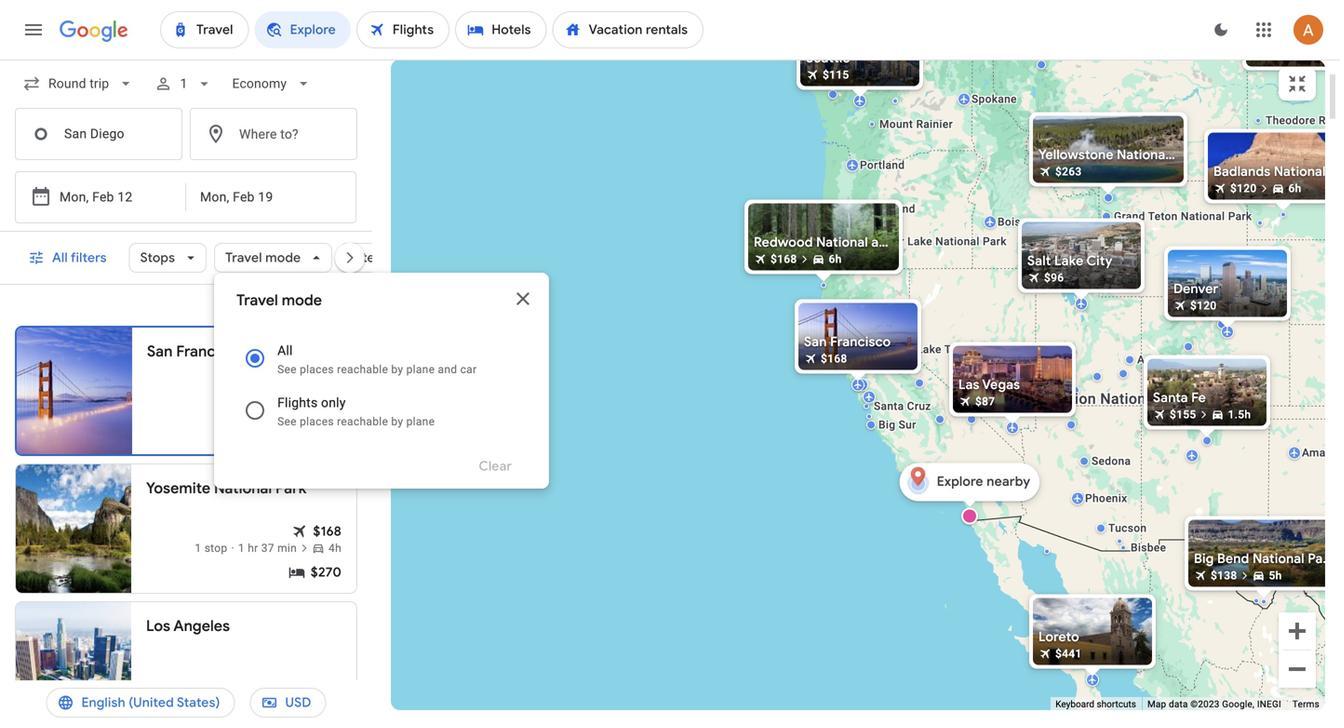 Task type: locate. For each thing, give the bounding box(es) containing it.
salt
[[1028, 253, 1051, 269]]

1 stop left flights
[[239, 403, 271, 416]]

2 reachable from the top
[[337, 415, 388, 428]]

min for national
[[277, 542, 297, 555]]

los angeles up states)
[[146, 617, 230, 636]]

2 horizontal spatial big
[[1194, 551, 1214, 567]]

francisco up 168 us dollars text field
[[830, 334, 891, 350]]

None field
[[15, 67, 143, 101], [225, 67, 320, 101], [15, 67, 143, 101], [225, 67, 320, 101]]

victoria
[[846, 68, 887, 81]]

all for all filters
[[52, 249, 68, 266]]

1 vertical spatial stop
[[204, 542, 228, 555]]

1 vertical spatial mode
[[282, 291, 322, 310]]

shortcuts
[[1097, 699, 1136, 710]]

mode
[[265, 249, 301, 266], [282, 291, 322, 310]]

1 vertical spatial bend
[[1217, 551, 1250, 567]]

theodore roos
[[1266, 114, 1340, 127]]

0 vertical spatial 37
[[305, 403, 318, 416]]

travel mode button
[[214, 235, 333, 280]]

plane down all see places reachable by plane and car on the left
[[406, 415, 435, 428]]

1 vertical spatial reachable
[[337, 415, 388, 428]]

plane
[[406, 363, 435, 376], [406, 415, 435, 428]]

min for francisco
[[321, 403, 341, 416]]

6h down redwood national and state parks
[[829, 253, 842, 266]]

(united
[[129, 694, 174, 711]]

francisco down about
[[176, 342, 244, 361]]

$138
[[1211, 569, 1237, 582]]

0 horizontal spatial 168 us dollars text field
[[313, 522, 342, 541]]

san
[[804, 334, 827, 350], [147, 342, 173, 361]]

263 US dollars text field
[[1055, 165, 1082, 178]]

about
[[233, 301, 264, 314]]

$307
[[1269, 49, 1295, 62]]

138 US dollars text field
[[1211, 569, 1237, 582]]

mode down "travel mode" popup button
[[282, 291, 322, 310]]

6 hours text field
[[829, 253, 842, 266]]

and
[[872, 234, 895, 251], [438, 363, 457, 376]]

1 horizontal spatial big
[[1101, 166, 1118, 179]]

$120 for badlands national pa
[[1230, 182, 1257, 195]]

2 plane from the top
[[406, 415, 435, 428]]

1 vertical spatial plane
[[406, 415, 435, 428]]

0 horizontal spatial 37
[[261, 542, 274, 555]]

and left 'car'
[[438, 363, 457, 376]]

national up 6 hours text box
[[816, 234, 868, 251]]

37 down 168 us dollars text box
[[305, 403, 318, 416]]

reachable down only at the bottom left
[[337, 415, 388, 428]]

and left the state
[[872, 234, 895, 251]]

bend up $138
[[1217, 551, 1250, 567]]

0 vertical spatial mode
[[265, 249, 301, 266]]

6h down badlands national pa at the top right of page
[[1289, 182, 1302, 195]]

1 stop down 'yosemite national park'
[[195, 542, 228, 555]]

1 horizontal spatial 168 us dollars text field
[[771, 253, 797, 266]]

big sky
[[1101, 166, 1140, 179]]

vegas
[[982, 376, 1020, 393]]

travel mode up about
[[225, 249, 301, 266]]

travel up about
[[225, 249, 262, 266]]

loading results progress bar
[[0, 60, 1340, 63]]

1 vertical spatial 1 stop
[[195, 542, 228, 555]]

0 vertical spatial travel
[[225, 249, 262, 266]]

reachable
[[337, 363, 388, 376], [337, 415, 388, 428]]

by down all see places reachable by plane and car on the left
[[391, 415, 403, 428]]

0 vertical spatial by
[[391, 363, 403, 376]]

1 vertical spatial 168 us dollars text field
[[313, 522, 342, 541]]

filters form
[[0, 60, 372, 232]]

0 horizontal spatial 6h
[[829, 253, 842, 266]]

by up flights only see places reachable by plane
[[391, 363, 403, 376]]

1 vertical spatial min
[[277, 542, 297, 555]]

big
[[1101, 166, 1118, 179], [879, 418, 896, 431], [1194, 551, 1214, 567]]

0 horizontal spatial all
[[52, 249, 68, 266]]

phoenix
[[1085, 492, 1128, 505]]

None text field
[[15, 108, 182, 160]]

angeles up states)
[[173, 617, 230, 636]]

1 stop
[[239, 403, 271, 416], [195, 542, 228, 555]]

travel mode down "travel mode" popup button
[[236, 291, 322, 310]]

los angeles down $87
[[955, 475, 1040, 492]]

english (united states) button
[[46, 680, 235, 725]]

los angeles
[[955, 475, 1040, 492], [146, 617, 230, 636]]

reachable up flights only see places reachable by plane
[[337, 363, 388, 376]]

san francisco up 168 us dollars text field
[[804, 334, 891, 350]]

0 horizontal spatial santa
[[874, 400, 904, 413]]

168 us dollars text field up 4h
[[313, 522, 342, 541]]

$120 down denver
[[1190, 299, 1217, 312]]

1 horizontal spatial all
[[277, 343, 293, 358]]

see inside all see places reachable by plane and car
[[277, 363, 297, 376]]

0 horizontal spatial bend
[[889, 202, 916, 215]]

1 vertical spatial travel mode
[[236, 291, 322, 310]]

bend
[[889, 202, 916, 215], [1217, 551, 1250, 567]]

angeles
[[984, 475, 1040, 492], [173, 617, 230, 636]]

inegi
[[1257, 699, 1282, 710]]

0 horizontal spatial and
[[438, 363, 457, 376]]

Where to? text field
[[190, 108, 357, 160]]

national up sky
[[1117, 147, 1169, 163]]

santa cruz
[[874, 400, 931, 413]]

1 hr 37 min left "4h" text field
[[238, 542, 297, 555]]

crater lake national park
[[872, 235, 1007, 248]]

0 horizontal spatial stop
[[204, 542, 228, 555]]

$168 for $168 text box to the top
[[771, 253, 797, 266]]

0 vertical spatial see
[[277, 363, 297, 376]]

santa up $155
[[1153, 390, 1188, 406]]

yosemite national park
[[146, 479, 307, 498]]

0 horizontal spatial hr
[[248, 542, 258, 555]]

1 vertical spatial hr
[[248, 542, 258, 555]]

$87
[[975, 395, 995, 408]]

1 stop for national
[[195, 542, 228, 555]]

tahoe
[[944, 343, 976, 356]]

keyboard shortcuts
[[1056, 699, 1136, 710]]

120 US dollars text field
[[1190, 299, 1217, 312]]

travel mode
[[225, 249, 301, 266], [236, 291, 322, 310]]

tucson
[[1109, 522, 1147, 535]]

$168 for 168 us dollars text field
[[821, 352, 847, 365]]

$168 for the left $168 text box
[[313, 523, 342, 540]]

all left the filters
[[52, 249, 68, 266]]

seattle
[[806, 50, 850, 67]]

all down about these results
[[277, 343, 293, 358]]

reachable inside all see places reachable by plane and car
[[337, 363, 388, 376]]

lake
[[908, 235, 933, 248], [1055, 253, 1084, 269], [917, 343, 942, 356]]

1 horizontal spatial angeles
[[984, 475, 1040, 492]]

angeles right the explore
[[984, 475, 1040, 492]]

interests button
[[340, 243, 437, 273]]

explore
[[937, 473, 984, 490]]

places down only at the bottom left
[[300, 415, 334, 428]]

0 vertical spatial angeles
[[984, 475, 1040, 492]]

1.5h
[[1228, 408, 1251, 421]]

all see places reachable by plane and car
[[277, 343, 477, 376]]

0 vertical spatial 1 hr 37 min
[[282, 403, 341, 416]]

$120 down badlands
[[1230, 182, 1257, 195]]

1 vertical spatial all
[[277, 343, 293, 358]]

1 horizontal spatial hr
[[291, 403, 302, 416]]

2 vertical spatial big
[[1194, 551, 1214, 567]]

0 vertical spatial reachable
[[337, 363, 388, 376]]

national up 6h text field
[[1274, 163, 1326, 180]]

0 vertical spatial plane
[[406, 363, 435, 376]]

1 vertical spatial 6h
[[829, 253, 842, 266]]

0 vertical spatial los angeles
[[955, 475, 1040, 492]]

$120
[[1230, 182, 1257, 195], [1190, 299, 1217, 312]]

crater
[[872, 235, 905, 248]]

120 US dollars text field
[[1230, 182, 1257, 195]]

san francisco down about
[[147, 342, 244, 361]]

0 horizontal spatial san francisco
[[147, 342, 244, 361]]

travel mode inside popup button
[[225, 249, 301, 266]]

1 horizontal spatial bend
[[1217, 551, 1250, 567]]

0 vertical spatial 1 stop
[[239, 403, 271, 416]]

hr left only at the bottom left
[[291, 403, 302, 416]]

national for yellowstone national park
[[1117, 147, 1169, 163]]

travel down "travel mode" popup button
[[236, 291, 278, 310]]

1 horizontal spatial 6h
[[1289, 182, 1302, 195]]

see inside flights only see places reachable by plane
[[277, 415, 297, 428]]

2 by from the top
[[391, 415, 403, 428]]

1 vertical spatial and
[[438, 363, 457, 376]]

0 vertical spatial travel mode
[[225, 249, 301, 266]]

los left nearby
[[955, 475, 980, 492]]

220 US dollars text field
[[310, 424, 341, 443]]

min down 168 us dollars text box
[[321, 403, 341, 416]]

lake left tahoe
[[917, 343, 942, 356]]

santa for santa cruz
[[874, 400, 904, 413]]

1 horizontal spatial los
[[955, 475, 980, 492]]

Return text field
[[200, 172, 293, 222]]

0 horizontal spatial 1 stop
[[195, 542, 228, 555]]

places up 168 us dollars text box
[[300, 363, 334, 376]]

2 places from the top
[[300, 415, 334, 428]]

1 vertical spatial $120
[[1190, 299, 1217, 312]]

1 vertical spatial big
[[879, 418, 896, 431]]

1 vertical spatial 1 hr 37 min
[[238, 542, 297, 555]]

441 US dollars text field
[[1055, 647, 1082, 660]]

0 horizontal spatial francisco
[[176, 342, 244, 361]]

san francisco
[[804, 334, 891, 350], [147, 342, 244, 361]]

all inside button
[[52, 249, 68, 266]]

hr down 'yosemite national park'
[[248, 542, 258, 555]]

next image
[[328, 235, 372, 280]]

1 vertical spatial los angeles
[[146, 617, 230, 636]]

mount
[[880, 118, 913, 131]]

see down flights
[[277, 415, 297, 428]]

big down yellowstone national park
[[1101, 166, 1118, 179]]

national down arches
[[1100, 390, 1159, 408]]

bend up crater on the top
[[889, 202, 916, 215]]

0 horizontal spatial big
[[879, 418, 896, 431]]

big left sur
[[879, 418, 896, 431]]

by inside flights only see places reachable by plane
[[391, 415, 403, 428]]

115 US dollars text field
[[823, 68, 849, 81]]

37 left "4h" text field
[[261, 542, 274, 555]]

0 vertical spatial stop
[[248, 403, 271, 416]]

1 hr 37 min down 168 us dollars text box
[[282, 403, 341, 416]]

0 vertical spatial big
[[1101, 166, 1118, 179]]

big bend national park
[[1194, 551, 1336, 567]]

salt lake city
[[1028, 253, 1113, 269]]

1 horizontal spatial 37
[[305, 403, 318, 416]]

1 horizontal spatial min
[[321, 403, 341, 416]]

1 horizontal spatial los angeles
[[955, 475, 1040, 492]]

$168 for 168 us dollars text box
[[312, 384, 341, 401]]

results
[[299, 301, 334, 314]]

all inside all see places reachable by plane and car
[[277, 343, 293, 358]]

hr for national
[[248, 542, 258, 555]]

mode up about these results
[[265, 249, 301, 266]]

0 horizontal spatial $120
[[1190, 299, 1217, 312]]

1 see from the top
[[277, 363, 297, 376]]

hr
[[291, 403, 302, 416], [248, 542, 258, 555]]

1 horizontal spatial stop
[[248, 403, 271, 416]]

loreto
[[1039, 629, 1080, 645]]

1 vertical spatial by
[[391, 415, 403, 428]]

see
[[277, 363, 297, 376], [277, 415, 297, 428]]

0 vertical spatial lake
[[908, 235, 933, 248]]

1 horizontal spatial 1 stop
[[239, 403, 271, 416]]

1 reachable from the top
[[337, 363, 388, 376]]

6h for badlands
[[1289, 182, 1302, 195]]

los up (united
[[146, 617, 170, 636]]

state
[[898, 234, 930, 251]]

1 vertical spatial places
[[300, 415, 334, 428]]

min
[[321, 403, 341, 416], [277, 542, 297, 555]]

0 horizontal spatial min
[[277, 542, 297, 555]]

national up fe
[[1177, 353, 1221, 366]]

national right teton
[[1181, 210, 1225, 223]]

$307 button
[[1239, 0, 1340, 81]]

min left "4h" text field
[[277, 542, 297, 555]]

travel inside popup button
[[225, 249, 262, 266]]

0 vertical spatial all
[[52, 249, 68, 266]]

1 vertical spatial see
[[277, 415, 297, 428]]

plane left 'car'
[[406, 363, 435, 376]]

1 horizontal spatial santa
[[1153, 390, 1188, 406]]

national right yosemite
[[214, 479, 272, 498]]

168 us dollars text field down redwood
[[771, 253, 797, 266]]

0 vertical spatial places
[[300, 363, 334, 376]]

big for big bend national park
[[1194, 551, 1214, 567]]

travel
[[225, 249, 262, 266], [236, 291, 278, 310]]

zion national park
[[1066, 390, 1194, 408]]

lake left the parks
[[908, 235, 933, 248]]

0 vertical spatial $120
[[1230, 182, 1257, 195]]

caverns
[[1294, 524, 1337, 538]]

1 places from the top
[[300, 363, 334, 376]]

0 vertical spatial 6h
[[1289, 182, 1302, 195]]

1 vertical spatial 37
[[261, 542, 274, 555]]

by
[[391, 363, 403, 376], [391, 415, 403, 428]]

1 horizontal spatial $120
[[1230, 182, 1257, 195]]

zion
[[1066, 390, 1096, 408]]

2 vertical spatial lake
[[917, 343, 942, 356]]

168 US dollars text field
[[312, 383, 341, 402]]

places inside all see places reachable by plane and car
[[300, 363, 334, 376]]

1 horizontal spatial and
[[872, 234, 895, 251]]

168 US dollars text field
[[821, 352, 847, 365]]

168 US dollars text field
[[771, 253, 797, 266], [313, 522, 342, 541]]

close dialog image
[[512, 288, 534, 310]]

0 vertical spatial hr
[[291, 403, 302, 416]]

155 US dollars text field
[[1170, 408, 1196, 421]]

0 vertical spatial min
[[321, 403, 341, 416]]

1 by from the top
[[391, 363, 403, 376]]

2 see from the top
[[277, 415, 297, 428]]

lake up $96 text field at the right
[[1055, 253, 1084, 269]]

270 US dollars text field
[[311, 563, 342, 582]]

stop down 'yosemite national park'
[[204, 542, 228, 555]]

37 for national
[[261, 542, 274, 555]]

santa up big sur
[[874, 400, 904, 413]]

car
[[460, 363, 477, 376]]

6h
[[1289, 182, 1302, 195], [829, 253, 842, 266]]

1 plane from the top
[[406, 363, 435, 376]]

portland
[[860, 159, 905, 172]]

data
[[1169, 699, 1188, 710]]

stop left flights
[[248, 403, 271, 416]]

1 vertical spatial angeles
[[173, 617, 230, 636]]

0 horizontal spatial los
[[146, 617, 170, 636]]

big up $138
[[1194, 551, 1214, 567]]

1 vertical spatial lake
[[1055, 253, 1084, 269]]

see up flights
[[277, 363, 297, 376]]

0 vertical spatial bend
[[889, 202, 916, 215]]



Task type: vqa. For each thing, say whether or not it's contained in the screenshot.
ONLY
yes



Task type: describe. For each thing, give the bounding box(es) containing it.
$217
[[314, 702, 342, 719]]

national for yosemite national park
[[214, 479, 272, 498]]

4 hours text field
[[329, 541, 342, 556]]

terms link
[[1293, 699, 1320, 710]]

fe
[[1192, 390, 1206, 406]]

$155
[[1170, 408, 1196, 421]]

6 hours text field
[[1289, 182, 1302, 195]]

spokane
[[972, 93, 1017, 106]]

grand
[[1114, 210, 1145, 223]]

carlsbad
[[1244, 524, 1291, 538]]

map
[[1148, 699, 1167, 710]]

4h
[[329, 542, 342, 555]]

307 US dollars text field
[[1269, 49, 1295, 62]]

96 US dollars text field
[[1044, 271, 1064, 284]]

only
[[321, 395, 346, 410]]

$220
[[310, 425, 341, 442]]

1 horizontal spatial francisco
[[830, 334, 891, 350]]

$270
[[311, 564, 342, 581]]

english
[[81, 694, 125, 711]]

travel mode option group
[[236, 332, 527, 437]]

sur
[[899, 418, 916, 431]]

filters
[[71, 249, 107, 266]]

redwood
[[754, 234, 813, 251]]

google,
[[1222, 699, 1255, 710]]

stops
[[140, 249, 175, 266]]

37 for francisco
[[305, 403, 318, 416]]

lake for national
[[908, 235, 933, 248]]

by inside all see places reachable by plane and car
[[391, 363, 403, 376]]

santa fe
[[1153, 390, 1206, 406]]

plane inside flights only see places reachable by plane
[[406, 415, 435, 428]]

teton
[[1148, 210, 1178, 223]]

amarillo
[[1302, 446, 1340, 459]]

$96
[[1044, 271, 1064, 284]]

0 horizontal spatial angeles
[[173, 617, 230, 636]]

las
[[959, 376, 980, 393]]

english (united states)
[[81, 694, 220, 711]]

arches national park
[[1137, 353, 1248, 366]]

national for arches national park
[[1177, 353, 1221, 366]]

theodore
[[1266, 114, 1316, 127]]

flights only see places reachable by plane
[[277, 395, 435, 428]]

1 hr 37 min for national
[[238, 542, 297, 555]]

6h for redwood
[[829, 253, 842, 266]]

explore nearby
[[937, 473, 1031, 490]]

taos
[[1223, 415, 1248, 428]]

nearby
[[987, 473, 1031, 490]]

1 hr 37 min for francisco
[[282, 403, 341, 416]]

217 US dollars text field
[[314, 701, 342, 719]]

national up 5h
[[1253, 551, 1305, 567]]

stops button
[[129, 235, 207, 280]]

yellowstone
[[1039, 147, 1114, 163]]

yosemite
[[146, 479, 210, 498]]

1 stop for francisco
[[239, 403, 271, 416]]

87 US dollars text field
[[975, 395, 995, 408]]

las vegas
[[959, 376, 1020, 393]]

santa for santa fe
[[1153, 390, 1188, 406]]

1 horizontal spatial san
[[804, 334, 827, 350]]

view smaller map image
[[1286, 73, 1309, 95]]

reachable inside flights only see places reachable by plane
[[337, 415, 388, 428]]

©2023
[[1191, 699, 1220, 710]]

mode inside "travel mode" popup button
[[265, 249, 301, 266]]

marfa
[[1256, 570, 1287, 583]]

big for big sur
[[879, 418, 896, 431]]

and inside all see places reachable by plane and car
[[438, 363, 457, 376]]

grand teton national park
[[1114, 210, 1252, 223]]

interests
[[351, 249, 406, 266]]

lake for city
[[1055, 253, 1084, 269]]

keyboard shortcuts button
[[1056, 698, 1136, 711]]

national for badlands national pa
[[1274, 163, 1326, 180]]

1 hour 30 minutes text field
[[1228, 408, 1251, 421]]

missoula
[[1044, 118, 1092, 131]]

pa
[[1329, 163, 1340, 180]]

main menu image
[[22, 19, 45, 41]]

sedona
[[1092, 455, 1131, 468]]

hr for francisco
[[291, 403, 302, 416]]

lake tahoe
[[917, 343, 976, 356]]

keyboard
[[1056, 699, 1095, 710]]

sky
[[1121, 166, 1140, 179]]

change appearance image
[[1199, 7, 1244, 52]]

1 button
[[146, 61, 221, 106]]

flights
[[277, 395, 318, 410]]

these
[[267, 301, 296, 314]]

national for redwood national and state parks
[[816, 234, 868, 251]]

stop for national
[[204, 542, 228, 555]]

city
[[1087, 253, 1113, 269]]

mount rainier
[[880, 118, 953, 131]]

n
[[1340, 524, 1340, 538]]

usd button
[[250, 680, 326, 725]]

2h
[[326, 679, 342, 696]]

places inside flights only see places reachable by plane
[[300, 415, 334, 428]]

states)
[[177, 694, 220, 711]]

0 vertical spatial and
[[872, 234, 895, 251]]

Departure text field
[[60, 172, 145, 222]]

1 inside popup button
[[180, 76, 187, 91]]

map region
[[391, 60, 1325, 710]]

plane inside all see places reachable by plane and car
[[406, 363, 435, 376]]

map data ©2023 google, inegi
[[1148, 699, 1282, 710]]

rainier
[[916, 118, 953, 131]]

big sur
[[879, 418, 916, 431]]

1 vertical spatial travel
[[236, 291, 278, 310]]

badlands national pa
[[1214, 163, 1340, 180]]

all for all see places reachable by plane and car
[[277, 343, 293, 358]]

carlsbad caverns n
[[1244, 524, 1340, 538]]

5h
[[1269, 569, 1282, 582]]

explore nearby button
[[900, 463, 1040, 516]]

0 horizontal spatial san
[[147, 342, 173, 361]]

parks
[[934, 234, 968, 251]]

redwood national and state parks
[[754, 234, 968, 251]]

usd
[[285, 694, 311, 711]]

yellowstone national park
[[1039, 147, 1200, 163]]

0 horizontal spatial los angeles
[[146, 617, 230, 636]]

roos
[[1319, 114, 1340, 127]]

$120 for denver
[[1190, 299, 1217, 312]]

$115
[[823, 68, 849, 81]]

national for zion national park
[[1100, 390, 1159, 408]]

$263
[[1055, 165, 1082, 178]]

$441
[[1055, 647, 1082, 660]]

stop for francisco
[[248, 403, 271, 416]]

1 horizontal spatial san francisco
[[804, 334, 891, 350]]

bisbee
[[1131, 541, 1167, 554]]

denver
[[1174, 281, 1219, 297]]

about these results
[[233, 301, 334, 314]]

0 vertical spatial los
[[955, 475, 980, 492]]

5 hours text field
[[1269, 569, 1282, 582]]

national right the state
[[936, 235, 980, 248]]

1 vertical spatial los
[[146, 617, 170, 636]]

badlands
[[1214, 163, 1271, 180]]

terms
[[1293, 699, 1320, 710]]

big for big sky
[[1101, 166, 1118, 179]]

0 vertical spatial 168 us dollars text field
[[771, 253, 797, 266]]



